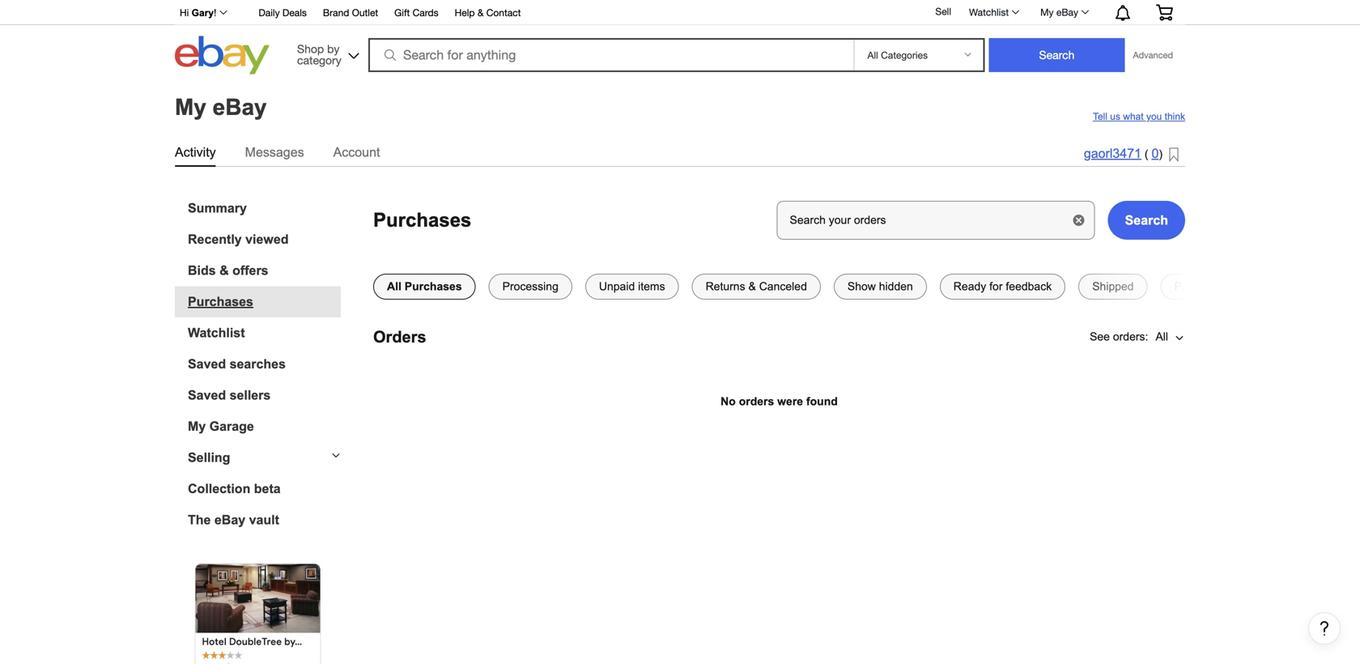 Task type: locate. For each thing, give the bounding box(es) containing it.
collection beta link
[[188, 481, 341, 496]]

0 vertical spatial ebay
[[1057, 6, 1079, 18]]

0 horizontal spatial purchases
[[188, 294, 253, 309]]

1 horizontal spatial &
[[478, 7, 484, 18]]

see
[[1090, 330, 1110, 343]]

help, opens dialogs image
[[1317, 620, 1333, 636]]

purchases
[[373, 209, 472, 231], [188, 294, 253, 309]]

watchlist inside account navigation
[[969, 6, 1009, 18]]

my
[[1041, 6, 1054, 18], [175, 94, 206, 120], [188, 419, 206, 434]]

& right bids
[[220, 263, 229, 278]]

my ebay link
[[1032, 2, 1097, 22]]

selling button
[[175, 450, 341, 465]]

summary
[[188, 201, 247, 215]]

collection
[[188, 481, 251, 496]]

saved for saved sellers
[[188, 388, 226, 403]]

saved searches link
[[188, 357, 341, 372]]

all
[[1156, 330, 1169, 343]]

0 vertical spatial watchlist
[[969, 6, 1009, 18]]

ebay for the ebay vault link
[[215, 513, 245, 527]]

category
[[297, 53, 342, 67]]

0 horizontal spatial watchlist
[[188, 326, 245, 340]]

saved inside "link"
[[188, 357, 226, 371]]

help
[[455, 7, 475, 18]]

1 vertical spatial purchases
[[188, 294, 253, 309]]

gaorl3471 link
[[1084, 146, 1142, 161]]

watchlist link down purchases "link"
[[188, 326, 341, 341]]

1 vertical spatial watchlist
[[188, 326, 245, 340]]

my inside "link"
[[1041, 6, 1054, 18]]

bids
[[188, 263, 216, 278]]

the
[[188, 513, 211, 527]]

daily deals link
[[259, 4, 307, 22]]

watchlist inside 'my ebay' main content
[[188, 326, 245, 340]]

my for 'my garage' link
[[188, 419, 206, 434]]

tell us what you think link
[[1093, 111, 1186, 122]]

None submit
[[989, 38, 1125, 72]]

my garage link
[[188, 419, 341, 434]]

deals
[[283, 7, 307, 18]]

help & contact link
[[455, 4, 521, 22]]

2 saved from the top
[[188, 388, 226, 403]]

orders:
[[1113, 330, 1149, 343]]

watchlist right sell link
[[969, 6, 1009, 18]]

gift cards link
[[395, 4, 439, 22]]

advertisement element
[[193, 562, 323, 664]]

your shopping cart image
[[1156, 4, 1174, 20]]

my ebay inside main content
[[175, 94, 267, 120]]

watchlist link right sell link
[[960, 2, 1027, 22]]

my garage
[[188, 419, 254, 434]]

hi gary !
[[180, 7, 217, 18]]

gaorl3471
[[1084, 146, 1142, 161]]

watchlist up "saved searches"
[[188, 326, 245, 340]]

& inside 'my ebay' main content
[[220, 263, 229, 278]]

daily deals
[[259, 7, 307, 18]]

1 vertical spatial &
[[220, 263, 229, 278]]

purchases link
[[188, 294, 341, 309]]

1 vertical spatial saved
[[188, 388, 226, 403]]

saved up saved sellers at the bottom left
[[188, 357, 226, 371]]

shop by category button
[[290, 36, 363, 71]]

saved up my garage
[[188, 388, 226, 403]]

ebay
[[1057, 6, 1079, 18], [213, 94, 267, 120], [215, 513, 245, 527]]

orders
[[373, 328, 426, 346]]

0 horizontal spatial &
[[220, 263, 229, 278]]

0 vertical spatial watchlist link
[[960, 2, 1027, 22]]

summary link
[[188, 201, 341, 216]]

0 horizontal spatial my ebay
[[175, 94, 267, 120]]

0 vertical spatial my
[[1041, 6, 1054, 18]]

contact
[[487, 7, 521, 18]]

messages
[[245, 145, 304, 160]]

0 vertical spatial saved
[[188, 357, 226, 371]]

& right the help
[[478, 7, 484, 18]]

shop by category banner
[[171, 0, 1186, 79]]

the ebay vault link
[[188, 513, 341, 528]]

0 vertical spatial purchases
[[373, 209, 472, 231]]

&
[[478, 7, 484, 18], [220, 263, 229, 278]]

sell link
[[928, 6, 959, 17]]

my ebay inside "link"
[[1041, 6, 1079, 18]]

1 vertical spatial my ebay
[[175, 94, 267, 120]]

saved searches
[[188, 357, 286, 371]]

selling
[[188, 450, 230, 465]]

orders
[[739, 395, 774, 408]]

all button
[[1155, 321, 1186, 353]]

ebay inside "link"
[[1057, 6, 1079, 18]]

watchlist
[[969, 6, 1009, 18], [188, 326, 245, 340]]

my ebay
[[1041, 6, 1079, 18], [175, 94, 267, 120]]

& inside account navigation
[[478, 7, 484, 18]]

what
[[1123, 111, 1144, 122]]

saved for saved searches
[[188, 357, 226, 371]]

0 horizontal spatial watchlist link
[[188, 326, 341, 341]]

1 vertical spatial watchlist link
[[188, 326, 341, 341]]

saved
[[188, 357, 226, 371], [188, 388, 226, 403]]

1 horizontal spatial my ebay
[[1041, 6, 1079, 18]]

gift cards
[[395, 7, 439, 18]]

shop by category
[[297, 42, 342, 67]]

1 horizontal spatial watchlist
[[969, 6, 1009, 18]]

advanced link
[[1125, 39, 1182, 71]]

1 saved from the top
[[188, 357, 226, 371]]

recently viewed
[[188, 232, 289, 247]]

0 vertical spatial my ebay
[[1041, 6, 1079, 18]]

None text field
[[777, 201, 1095, 240]]

2 vertical spatial my
[[188, 419, 206, 434]]

0 vertical spatial &
[[478, 7, 484, 18]]

beta
[[254, 481, 281, 496]]

advanced
[[1133, 50, 1173, 60]]

think
[[1165, 111, 1186, 122]]

2 vertical spatial ebay
[[215, 513, 245, 527]]

no orders were found
[[721, 395, 838, 408]]

& for bids
[[220, 263, 229, 278]]



Task type: describe. For each thing, give the bounding box(es) containing it.
account
[[333, 145, 380, 160]]

collection beta
[[188, 481, 281, 496]]

offers
[[233, 263, 269, 278]]

my ebay main content
[[6, 79, 1354, 664]]

account link
[[333, 142, 380, 163]]

none text field inside 'my ebay' main content
[[777, 201, 1095, 240]]

gary
[[192, 7, 214, 18]]

shop
[[297, 42, 324, 55]]

searches
[[230, 357, 286, 371]]

us
[[1111, 111, 1121, 122]]

saved sellers link
[[188, 388, 341, 403]]

garage
[[209, 419, 254, 434]]

brand
[[323, 7, 349, 18]]

)
[[1159, 148, 1163, 160]]

by
[[327, 42, 340, 55]]

saved sellers
[[188, 388, 271, 403]]

brand outlet
[[323, 7, 378, 18]]

watchlist for the bottommost "watchlist" link
[[188, 326, 245, 340]]

none submit inside the shop by category banner
[[989, 38, 1125, 72]]

tell us what you think
[[1093, 111, 1186, 122]]

search
[[1125, 213, 1169, 227]]

help & contact
[[455, 7, 521, 18]]

Search for anything text field
[[371, 40, 851, 70]]

activity link
[[175, 142, 216, 163]]

account navigation
[[171, 0, 1186, 25]]

purchases inside "link"
[[188, 294, 253, 309]]

recently
[[188, 232, 242, 247]]

outlet
[[352, 7, 378, 18]]

the ebay vault
[[188, 513, 279, 527]]

gift
[[395, 7, 410, 18]]

activity
[[175, 145, 216, 160]]

were
[[778, 395, 803, 408]]

recently viewed link
[[188, 232, 341, 247]]

tell
[[1093, 111, 1108, 122]]

you
[[1147, 111, 1162, 122]]

brand outlet link
[[323, 4, 378, 22]]

my for my ebay "link" at the top of the page
[[1041, 6, 1054, 18]]

make this page your my ebay homepage image
[[1169, 147, 1179, 163]]

bids & offers link
[[188, 263, 341, 278]]

!
[[214, 7, 217, 18]]

see orders: all
[[1090, 330, 1169, 343]]

sellers
[[230, 388, 271, 403]]

1 horizontal spatial purchases
[[373, 209, 472, 231]]

watchlist for the right "watchlist" link
[[969, 6, 1009, 18]]

no
[[721, 395, 736, 408]]

ebay for my ebay "link" at the top of the page
[[1057, 6, 1079, 18]]

messages link
[[245, 142, 304, 163]]

0
[[1152, 146, 1159, 161]]

hi
[[180, 7, 189, 18]]

daily
[[259, 7, 280, 18]]

cards
[[413, 7, 439, 18]]

gaorl3471 ( 0 )
[[1084, 146, 1163, 161]]

found
[[807, 395, 838, 408]]

& for help
[[478, 7, 484, 18]]

bids & offers
[[188, 263, 269, 278]]

vault
[[249, 513, 279, 527]]

sell
[[936, 6, 952, 17]]

search button
[[1108, 201, 1186, 240]]

(
[[1145, 148, 1149, 160]]

0 link
[[1152, 146, 1159, 161]]

1 vertical spatial my
[[175, 94, 206, 120]]

1 horizontal spatial watchlist link
[[960, 2, 1027, 22]]

1 vertical spatial ebay
[[213, 94, 267, 120]]

viewed
[[245, 232, 289, 247]]



Task type: vqa. For each thing, say whether or not it's contained in the screenshot.
Shop by category BANNER
yes



